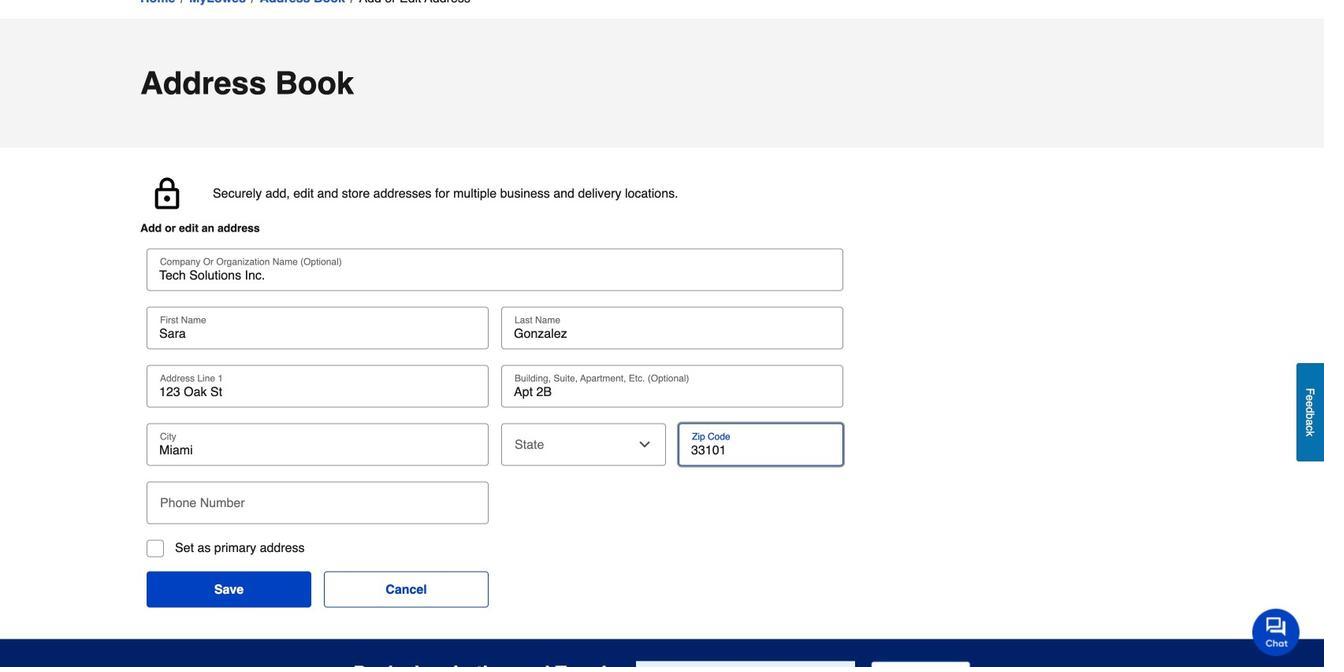 Task type: describe. For each thing, give the bounding box(es) containing it.
postalCode text field
[[685, 443, 837, 458]]

chat invite button image
[[1253, 609, 1301, 657]]

companyName text field
[[153, 268, 837, 283]]

City text field
[[153, 443, 483, 458]]

line2 text field
[[508, 384, 837, 400]]

LastName text field
[[508, 326, 837, 342]]



Task type: locate. For each thing, give the bounding box(es) containing it.
line1 text field
[[153, 384, 483, 400]]

phoneNumber text field
[[153, 482, 483, 517]]

main content
[[0, 0, 1325, 640]]

FirstName text field
[[153, 326, 483, 342]]

Email Address email field
[[636, 662, 856, 668]]

form
[[636, 662, 971, 668]]



Task type: vqa. For each thing, say whether or not it's contained in the screenshot.
City text box
yes



